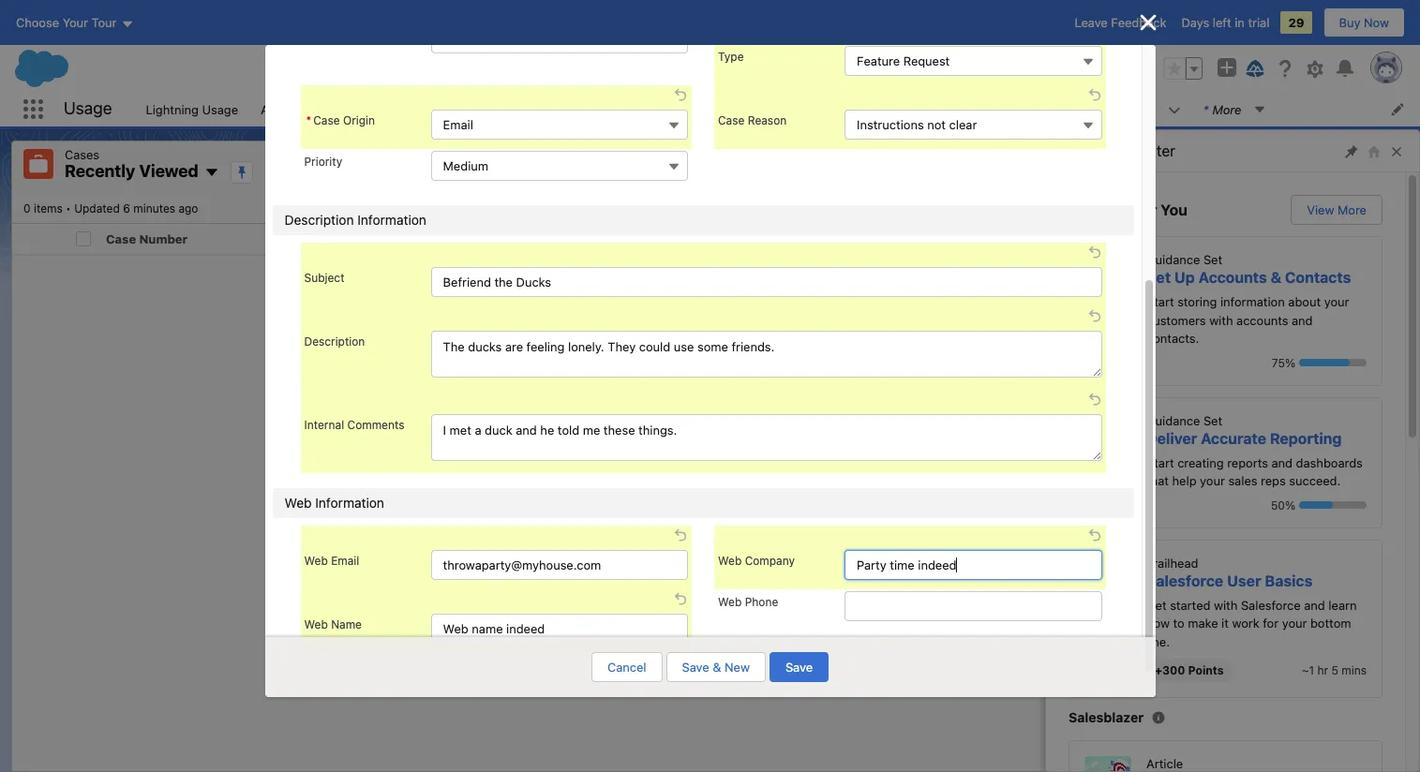 Task type: vqa. For each thing, say whether or not it's contained in the screenshot.
No past activity. Past meetings and tasks marked as done show up here.
no



Task type: locate. For each thing, give the bounding box(es) containing it.
and for accurate
[[1272, 455, 1293, 470]]

usage right lightning
[[202, 102, 238, 117]]

bottom
[[1311, 616, 1352, 631]]

1 vertical spatial start
[[1147, 455, 1174, 470]]

background operations link
[[852, 92, 1009, 127]]

0 vertical spatial salesforce
[[1147, 572, 1224, 589]]

salesforce user basics button
[[1147, 572, 1313, 589]]

set
[[1204, 252, 1223, 267], [1147, 269, 1171, 286], [1204, 413, 1223, 428]]

you left haven't
[[599, 480, 620, 495]]

2 save from the left
[[786, 660, 813, 675]]

guidance down analytics
[[1061, 143, 1126, 159]]

with up "it"
[[1214, 598, 1238, 613]]

your down the contacts
[[1325, 294, 1350, 309]]

0 vertical spatial for
[[1136, 202, 1157, 218]]

and down about
[[1292, 313, 1313, 328]]

50%
[[1271, 498, 1296, 512]]

storing
[[1178, 294, 1217, 309]]

updated
[[74, 201, 120, 215]]

guidance inside 'guidance set deliver accurate reporting start creating reports and dashboards that help your sales reps succeed.'
[[1147, 413, 1200, 428]]

None search field
[[952, 185, 1177, 215]]

+300
[[1155, 664, 1186, 678]]

web phone
[[718, 596, 778, 610]]

1 vertical spatial for
[[1263, 616, 1279, 631]]

your inside trailhead salesforce user basics get started with salesforce and learn how to make it work for your bottom line.
[[1282, 616, 1307, 631]]

1 save from the left
[[682, 660, 709, 675]]

1 horizontal spatial save
[[786, 660, 813, 675]]

case number element
[[98, 224, 362, 255]]

contact requests list item
[[704, 92, 852, 127]]

new left the save button
[[725, 660, 750, 675]]

0 vertical spatial guidance
[[1061, 143, 1126, 159]]

progress bar image for deliver accurate reporting
[[1299, 502, 1333, 509]]

1 vertical spatial and
[[1272, 455, 1293, 470]]

0 vertical spatial new
[[443, 31, 468, 46]]

action element
[[1359, 224, 1408, 255]]

contact requests
[[716, 102, 817, 117]]

user
[[1227, 572, 1262, 589]]

~1
[[1302, 664, 1315, 678]]

progress bar progress bar right 75%
[[1299, 359, 1367, 367]]

0 vertical spatial information
[[357, 212, 427, 228]]

2 vertical spatial guidance
[[1147, 413, 1200, 428]]

new inside recently viewed|cases|list view element
[[1239, 157, 1264, 172]]

status button
[[603, 224, 834, 254]]

1 horizontal spatial salesforce
[[1241, 598, 1301, 613]]

6
[[123, 201, 130, 215]]

case owner alias
[[1115, 231, 1221, 246]]

0 vertical spatial web
[[285, 495, 312, 511]]

salesforce
[[1147, 572, 1224, 589], [1241, 598, 1301, 613]]

and inside guidance set set up accounts & contacts start storing information about your customers with accounts and contacts.
[[1292, 313, 1313, 328]]

Web Phone text field
[[845, 592, 1102, 622]]

1 vertical spatial salesforce
[[1241, 598, 1301, 613]]

line.
[[1147, 634, 1170, 649]]

1 progress bar image from the top
[[1299, 359, 1350, 367]]

Type button
[[845, 46, 1102, 76]]

reports
[[1227, 455, 1269, 470]]

set for set
[[1204, 252, 1223, 267]]

0 vertical spatial with
[[1210, 313, 1233, 328]]

progress bar image right 75%
[[1299, 359, 1350, 367]]

0 vertical spatial your
[[1325, 294, 1350, 309]]

cases right any
[[735, 480, 770, 495]]

you haven't viewed any cases recently.
[[599, 480, 822, 495]]

set down alias
[[1204, 252, 1223, 267]]

usage
[[64, 99, 112, 118], [202, 102, 238, 117]]

and inside trailhead salesforce user basics get started with salesforce and learn how to make it work for your bottom line.
[[1304, 598, 1326, 613]]

mins
[[1342, 664, 1367, 678]]

you up the case owner alias
[[1161, 202, 1188, 218]]

case inside case owner alias button
[[1115, 231, 1145, 246]]

and up reps on the bottom of the page
[[1272, 455, 1293, 470]]

set up accurate
[[1204, 413, 1223, 428]]

1 vertical spatial new
[[1239, 157, 1264, 172]]

that
[[1147, 473, 1169, 488]]

start inside guidance set set up accounts & contacts start storing information about your customers with accounts and contacts.
[[1147, 294, 1174, 309]]

case down the selected for you
[[1115, 231, 1145, 246]]

case number button
[[98, 224, 330, 254]]

set left "up"
[[1147, 269, 1171, 286]]

status
[[610, 231, 650, 246]]

deliver
[[1147, 430, 1198, 447]]

2 vertical spatial your
[[1282, 616, 1307, 631]]

accounts left origin
[[261, 102, 314, 117]]

for inside trailhead salesforce user basics get started with salesforce and learn how to make it work for your bottom line.
[[1263, 616, 1279, 631]]

progress bar progress bar
[[1299, 359, 1367, 367], [1299, 502, 1367, 509]]

cell inside recently viewed|cases|list view element
[[68, 224, 98, 255]]

1 vertical spatial information
[[315, 495, 384, 511]]

view more button
[[1291, 195, 1383, 225]]

list containing lightning usage
[[134, 92, 1420, 127]]

save inside "button"
[[682, 660, 709, 675]]

company
[[745, 555, 795, 569]]

subject
[[358, 231, 405, 246]]

change owner button
[[1281, 150, 1395, 178]]

accounts
[[261, 102, 314, 117], [1199, 269, 1267, 286]]

accounts link
[[249, 92, 325, 127]]

save right the save & new "button"
[[786, 660, 813, 675]]

1 horizontal spatial for
[[1263, 616, 1279, 631]]

case number
[[106, 231, 188, 246]]

item number element
[[12, 224, 68, 255]]

& down web phone
[[713, 660, 721, 675]]

1 vertical spatial web
[[718, 555, 742, 569]]

0 vertical spatial &
[[1271, 269, 1282, 286]]

case down 6
[[106, 231, 136, 246]]

items
[[34, 201, 63, 215]]

2 vertical spatial new
[[725, 660, 750, 675]]

0 vertical spatial set
[[1204, 252, 1223, 267]]

2 vertical spatial set
[[1204, 413, 1223, 428]]

1 horizontal spatial you
[[1161, 202, 1188, 218]]

days left in trial
[[1182, 15, 1270, 30]]

set inside 'guidance set deliver accurate reporting start creating reports and dashboards that help your sales reps succeed.'
[[1204, 413, 1223, 428]]

with down storing
[[1210, 313, 1233, 328]]

guidance inside guidance set set up accounts & contacts start storing information about your customers with accounts and contacts.
[[1147, 252, 1200, 267]]

and for basics
[[1304, 598, 1326, 613]]

0
[[23, 201, 31, 215]]

1 horizontal spatial new
[[725, 660, 750, 675]]

0 horizontal spatial for
[[1136, 202, 1157, 218]]

days
[[1182, 15, 1210, 30]]

email
[[443, 118, 473, 133]]

*
[[306, 114, 311, 128]]

change
[[1296, 157, 1340, 172]]

accounts up information
[[1199, 269, 1267, 286]]

2 progress bar image from the top
[[1299, 502, 1333, 509]]

sales
[[1229, 473, 1258, 488]]

subject button
[[351, 224, 582, 254]]

case inside "case number" 'button'
[[106, 231, 136, 246]]

item number image
[[12, 224, 68, 254]]

save for save & new
[[682, 660, 709, 675]]

creating
[[1178, 455, 1224, 470]]

accounts inside accounts link
[[261, 102, 314, 117]]

1 vertical spatial progress bar image
[[1299, 502, 1333, 509]]

trailhead
[[1147, 556, 1199, 571]]

1 horizontal spatial accounts
[[1199, 269, 1267, 286]]

0 horizontal spatial new
[[443, 31, 468, 46]]

accounts list item
[[249, 92, 349, 127]]

0 horizontal spatial owner
[[1148, 231, 1188, 246]]

1 vertical spatial you
[[599, 480, 620, 495]]

save & new
[[682, 660, 750, 675]]

1 vertical spatial accounts
[[1199, 269, 1267, 286]]

0 vertical spatial progress bar progress bar
[[1299, 359, 1367, 367]]

start up the "that"
[[1147, 455, 1174, 470]]

1 vertical spatial guidance
[[1147, 252, 1200, 267]]

0 horizontal spatial your
[[1200, 473, 1225, 488]]

background operations
[[864, 102, 997, 117]]

1 horizontal spatial usage
[[202, 102, 238, 117]]

usage inside lightning usage link
[[202, 102, 238, 117]]

0 horizontal spatial salesforce
[[1147, 572, 1224, 589]]

information for web information
[[315, 495, 384, 511]]

new up calendar link
[[443, 31, 468, 46]]

salesforce down basics
[[1241, 598, 1301, 613]]

recently
[[65, 161, 135, 181]]

None text field
[[431, 268, 1102, 298], [431, 615, 688, 645], [431, 268, 1102, 298], [431, 615, 688, 645]]

None text field
[[431, 331, 1102, 378], [431, 415, 1102, 462], [431, 551, 688, 581], [431, 331, 1102, 378], [431, 415, 1102, 462], [431, 551, 688, 581]]

set for deliver
[[1204, 413, 1223, 428]]

campaigns
[[523, 102, 587, 117]]

save
[[682, 660, 709, 675], [786, 660, 813, 675]]

1 start from the top
[[1147, 294, 1174, 309]]

recently.
[[773, 480, 822, 495]]

and up bottom
[[1304, 598, 1326, 613]]

for right work
[[1263, 616, 1279, 631]]

1 horizontal spatial your
[[1282, 616, 1307, 631]]

2 horizontal spatial new
[[1239, 157, 1264, 172]]

progress bar progress bar for set up accounts & contacts
[[1299, 359, 1367, 367]]

and
[[1292, 313, 1313, 328], [1272, 455, 1293, 470], [1304, 598, 1326, 613]]

cases right the cases icon on the top
[[65, 147, 100, 162]]

0 horizontal spatial &
[[713, 660, 721, 675]]

guidance up "up"
[[1147, 252, 1200, 267]]

0 vertical spatial progress bar image
[[1299, 359, 1350, 367]]

and inside 'guidance set deliver accurate reporting start creating reports and dashboards that help your sales reps succeed.'
[[1272, 455, 1293, 470]]

& up information
[[1271, 269, 1282, 286]]

cases inside list item
[[634, 102, 669, 117]]

0 vertical spatial owner
[[1343, 157, 1380, 172]]

progress bar image
[[1299, 359, 1350, 367], [1299, 502, 1333, 509]]

save inside button
[[786, 660, 813, 675]]

cases down search... button
[[634, 102, 669, 117]]

you
[[1161, 202, 1188, 218], [599, 480, 620, 495]]

web for web company
[[718, 555, 742, 569]]

1 horizontal spatial cases
[[634, 102, 669, 117]]

1 progress bar progress bar from the top
[[1299, 359, 1367, 367]]

cell
[[68, 224, 98, 255]]

0 vertical spatial you
[[1161, 202, 1188, 218]]

1 vertical spatial progress bar progress bar
[[1299, 502, 1367, 509]]

1 horizontal spatial owner
[[1343, 157, 1380, 172]]

start inside 'guidance set deliver accurate reporting start creating reports and dashboards that help your sales reps succeed.'
[[1147, 455, 1174, 470]]

Case Origin, Email button
[[431, 110, 688, 140]]

2 horizontal spatial your
[[1325, 294, 1350, 309]]

2 start from the top
[[1147, 455, 1174, 470]]

0 horizontal spatial accounts
[[261, 102, 314, 117]]

reporting
[[1270, 430, 1342, 447]]

calendar list item
[[414, 92, 512, 127]]

status element
[[603, 224, 866, 255]]

case for case number
[[106, 231, 136, 246]]

progress bar progress bar down "succeed."
[[1299, 502, 1367, 509]]

succeed.
[[1289, 473, 1341, 488]]

for up the case owner alias
[[1136, 202, 1157, 218]]

list
[[134, 92, 1420, 127]]

background operations list item
[[852, 92, 1033, 127]]

new inside "button"
[[725, 660, 750, 675]]

dashboards
[[1296, 455, 1363, 470]]

2 progress bar progress bar from the top
[[1299, 502, 1367, 509]]

your left bottom
[[1282, 616, 1307, 631]]

+300 points
[[1155, 664, 1224, 678]]

save right the cancel
[[682, 660, 709, 675]]

0 vertical spatial and
[[1292, 313, 1313, 328]]

more
[[1338, 203, 1367, 218]]

information
[[1221, 294, 1285, 309]]

owner left alias
[[1148, 231, 1188, 246]]

2 vertical spatial web
[[718, 596, 742, 610]]

with inside guidance set set up accounts & contacts start storing information about your customers with accounts and contacts.
[[1210, 313, 1233, 328]]

cases
[[634, 102, 669, 117], [65, 147, 100, 162], [735, 480, 770, 495]]

1 vertical spatial owner
[[1148, 231, 1188, 246]]

view more
[[1307, 203, 1367, 218]]

2 vertical spatial and
[[1304, 598, 1326, 613]]

save for save
[[786, 660, 813, 675]]

salesforce down trailhead
[[1147, 572, 1224, 589]]

0 horizontal spatial save
[[682, 660, 709, 675]]

owner inside "element"
[[1148, 231, 1188, 246]]

guidance up deliver
[[1147, 413, 1200, 428]]

owner right change
[[1343, 157, 1380, 172]]

0 horizontal spatial you
[[599, 480, 620, 495]]

group
[[1164, 57, 1203, 80]]

cases image
[[23, 149, 53, 179]]

0 vertical spatial cases
[[634, 102, 669, 117]]

&
[[1271, 269, 1282, 286], [713, 660, 721, 675]]

progress bar image down "succeed."
[[1299, 502, 1333, 509]]

1 vertical spatial with
[[1214, 598, 1238, 613]]

1 horizontal spatial &
[[1271, 269, 1282, 286]]

instructions
[[857, 118, 924, 133]]

help
[[1172, 473, 1197, 488]]

usage up recently
[[64, 99, 112, 118]]

article
[[1147, 757, 1183, 772]]

cancel button
[[592, 653, 662, 683]]

case left reason
[[718, 114, 745, 128]]

now
[[1364, 15, 1389, 30]]

new left change
[[1239, 157, 1264, 172]]

start up customers
[[1147, 294, 1174, 309]]

case for case reason
[[718, 114, 745, 128]]

0 horizontal spatial cases
[[65, 147, 100, 162]]

0 vertical spatial accounts
[[261, 102, 314, 117]]

1 vertical spatial &
[[713, 660, 721, 675]]

date/time
[[863, 231, 925, 246]]

2 horizontal spatial cases
[[735, 480, 770, 495]]

your down creating
[[1200, 473, 1225, 488]]

0 vertical spatial start
[[1147, 294, 1174, 309]]

1 vertical spatial your
[[1200, 473, 1225, 488]]



Task type: describe. For each thing, give the bounding box(es) containing it.
set up accounts & contacts button
[[1147, 269, 1351, 286]]

owner for case
[[1148, 231, 1188, 246]]

feedback
[[1111, 15, 1167, 30]]

type
[[718, 50, 744, 64]]

salesblazer
[[1069, 710, 1144, 726]]

haven't
[[623, 480, 665, 495]]

not
[[927, 118, 946, 133]]

trial
[[1248, 15, 1270, 30]]

0 horizontal spatial usage
[[64, 99, 112, 118]]

owner for change
[[1343, 157, 1380, 172]]

contacts
[[1285, 269, 1351, 286]]

case owner alias button
[[1107, 224, 1339, 254]]

1 vertical spatial cases
[[65, 147, 100, 162]]

& inside guidance set set up accounts & contacts start storing information about your customers with accounts and contacts.
[[1271, 269, 1282, 286]]

basics
[[1265, 572, 1313, 589]]

selected
[[1069, 202, 1133, 218]]

clear
[[949, 118, 977, 133]]

points
[[1188, 664, 1224, 678]]

viewed
[[139, 161, 199, 181]]

case owner alias element
[[1107, 224, 1371, 255]]

information for description information
[[357, 212, 427, 228]]

recently viewed
[[65, 161, 199, 181]]

~1 hr 5 mins
[[1302, 664, 1367, 678]]

1 vertical spatial set
[[1147, 269, 1171, 286]]

accounts inside guidance set set up accounts & contacts start storing information about your customers with accounts and contacts.
[[1199, 269, 1267, 286]]

75%
[[1272, 356, 1296, 370]]

cases link
[[623, 92, 680, 127]]

with inside trailhead salesforce user basics get started with salesforce and learn how to make it work for your bottom line.
[[1214, 598, 1238, 613]]

chatter link
[[349, 92, 414, 127]]

campaigns list item
[[512, 92, 623, 127]]

guidance for guidance set deliver accurate reporting start creating reports and dashboards that help your sales reps succeed.
[[1147, 413, 1200, 428]]

assets
[[1119, 102, 1157, 117]]

phone
[[745, 596, 778, 610]]

requests
[[764, 102, 817, 117]]

cases list item
[[623, 92, 704, 127]]

Status, New button
[[431, 24, 688, 54]]

progress bar image for set up accounts & contacts
[[1299, 359, 1350, 367]]

instructions not clear
[[857, 118, 977, 133]]

list view controls image
[[1180, 185, 1222, 215]]

recently viewed|cases|list view element
[[11, 141, 1409, 773]]

guidance for guidance set set up accounts & contacts start storing information about your customers with accounts and contacts.
[[1147, 252, 1200, 267]]

leave
[[1075, 15, 1108, 30]]

origin
[[343, 114, 375, 128]]

case for case owner alias
[[1115, 231, 1145, 246]]

customers
[[1147, 313, 1206, 328]]

buy
[[1339, 15, 1361, 30]]

it
[[1222, 616, 1229, 631]]

Search Recently Viewed list view. search field
[[952, 185, 1177, 215]]

calendar
[[426, 102, 477, 117]]

recently viewed status
[[23, 201, 74, 215]]

search... button
[[494, 53, 869, 83]]

progress bar progress bar for deliver accurate reporting
[[1299, 502, 1367, 509]]

analytics link
[[1033, 92, 1107, 127]]

guidance set set up accounts & contacts start storing information about your customers with accounts and contacts.
[[1147, 252, 1351, 346]]

lightning usage link
[[134, 92, 249, 127]]

leave feedback link
[[1075, 15, 1167, 30]]

guidance for guidance center
[[1061, 143, 1126, 159]]

assets list item
[[1107, 92, 1192, 127]]

get
[[1147, 598, 1167, 613]]

inverse image
[[1137, 11, 1159, 34]]

2 vertical spatial cases
[[735, 480, 770, 495]]

buy now
[[1339, 15, 1389, 30]]

web company
[[718, 555, 795, 569]]

background
[[864, 102, 931, 117]]

cancel
[[607, 660, 647, 675]]

request
[[904, 54, 950, 69]]

description information
[[285, 212, 427, 228]]

left
[[1213, 15, 1232, 30]]

alias
[[1191, 231, 1221, 246]]

view
[[1307, 203, 1335, 218]]

analytics
[[1044, 102, 1096, 117]]

guidance set deliver accurate reporting start creating reports and dashboards that help your sales reps succeed.
[[1147, 413, 1363, 488]]

web for web information
[[285, 495, 312, 511]]

0 items • updated 6 minutes ago
[[23, 201, 198, 215]]

opened
[[928, 231, 975, 246]]

feature request
[[857, 54, 950, 69]]

to
[[1173, 616, 1185, 631]]

reps
[[1261, 473, 1286, 488]]

buy now button
[[1323, 8, 1405, 38]]

leave feedback
[[1075, 15, 1167, 30]]

contact requests link
[[704, 92, 828, 127]]

Web Company text field
[[845, 551, 1102, 581]]

assets link
[[1107, 92, 1168, 127]]

none search field inside recently viewed|cases|list view element
[[952, 185, 1177, 215]]

5
[[1332, 664, 1339, 678]]

date/time opened element
[[855, 224, 1119, 255]]

calendar link
[[414, 92, 488, 127]]

reason
[[748, 114, 787, 128]]

action image
[[1359, 224, 1408, 254]]

any
[[711, 480, 731, 495]]

save button
[[770, 653, 829, 683]]

description
[[285, 212, 354, 228]]

Case Reason button
[[845, 110, 1102, 140]]

subject element
[[351, 224, 614, 255]]

your inside guidance set set up accounts & contacts start storing information about your customers with accounts and contacts.
[[1325, 294, 1350, 309]]

in
[[1235, 15, 1245, 30]]

how
[[1147, 616, 1170, 631]]

learn
[[1329, 598, 1357, 613]]

deliver accurate reporting button
[[1147, 430, 1342, 447]]

& inside "button"
[[713, 660, 721, 675]]

search...
[[530, 61, 580, 76]]

started
[[1170, 598, 1211, 613]]

web for web phone
[[718, 596, 742, 610]]

your inside 'guidance set deliver accurate reporting start creating reports and dashboards that help your sales reps succeed.'
[[1200, 473, 1225, 488]]

save & new button
[[666, 653, 766, 683]]

selected for you
[[1069, 202, 1188, 218]]

* case origin
[[306, 114, 375, 128]]

feature
[[857, 54, 900, 69]]

number
[[139, 231, 188, 246]]

change owner
[[1296, 157, 1380, 172]]

case right *
[[313, 114, 340, 128]]

you inside recently viewed|cases|list view element
[[599, 480, 620, 495]]



